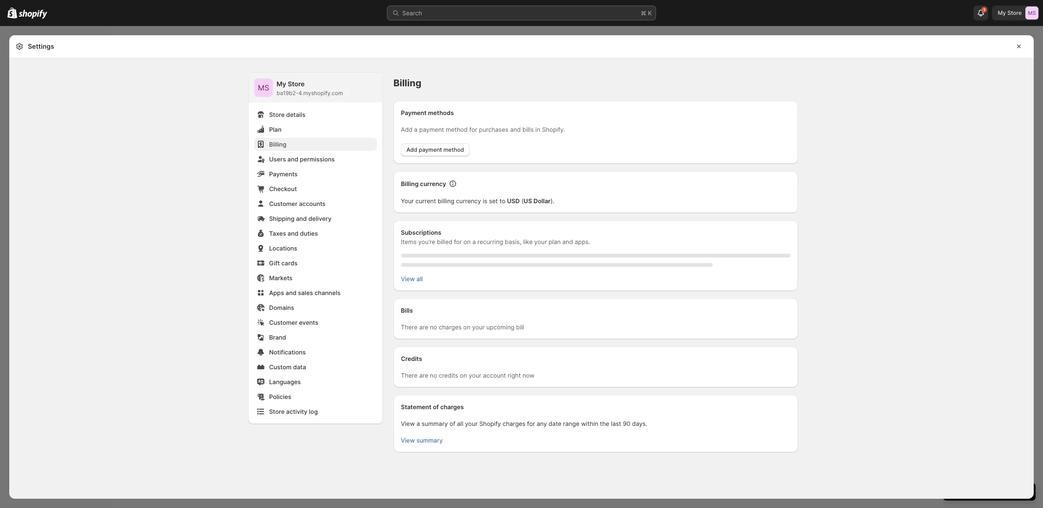 Task type: locate. For each thing, give the bounding box(es) containing it.
shopify
[[479, 420, 501, 427]]

method down methods on the top
[[446, 126, 468, 133]]

my store image
[[1025, 6, 1038, 19], [254, 78, 273, 97]]

and for sales
[[286, 289, 296, 296]]

billing inside the shop settings menu element
[[269, 141, 286, 148]]

0 vertical spatial a
[[414, 126, 418, 133]]

apps and sales channels link
[[254, 286, 377, 299]]

dialog
[[1037, 35, 1043, 499]]

view a summary of all your shopify charges for any date range within the last 90 days.
[[401, 420, 647, 427]]

set
[[489, 197, 498, 205]]

add payment method
[[406, 146, 464, 153]]

of right statement
[[433, 403, 439, 411]]

1 vertical spatial a
[[472, 238, 476, 245]]

there are no charges on your upcoming bill
[[401, 323, 524, 331]]

locations link
[[254, 242, 377, 255]]

view inside view all link
[[401, 275, 415, 283]]

all down you're
[[417, 275, 423, 283]]

view inside the view summary link
[[401, 437, 415, 444]]

0 vertical spatial of
[[433, 403, 439, 411]]

1 vertical spatial there
[[401, 372, 417, 379]]

2 vertical spatial a
[[417, 420, 420, 427]]

0 vertical spatial no
[[430, 323, 437, 331]]

subscriptions items you're billed for on a recurring basis, like your plan and apps.
[[401, 229, 590, 245]]

1 vertical spatial on
[[463, 323, 470, 331]]

2 no from the top
[[430, 372, 437, 379]]

custom data link
[[254, 361, 377, 374]]

on for credits
[[460, 372, 467, 379]]

add for add payment method
[[406, 146, 417, 153]]

range
[[563, 420, 579, 427]]

3 view from the top
[[401, 437, 415, 444]]

a down payment
[[414, 126, 418, 133]]

view all link
[[395, 272, 428, 285]]

my right 1
[[998, 9, 1006, 16]]

taxes and duties link
[[254, 227, 377, 240]]

1 no from the top
[[430, 323, 437, 331]]

on
[[464, 238, 471, 245], [463, 323, 470, 331], [460, 372, 467, 379]]

2 vertical spatial on
[[460, 372, 467, 379]]

custom
[[269, 363, 292, 371]]

a inside subscriptions items you're billed for on a recurring basis, like your plan and apps.
[[472, 238, 476, 245]]

payment
[[401, 109, 426, 116]]

store up plan
[[269, 111, 285, 118]]

a
[[414, 126, 418, 133], [472, 238, 476, 245], [417, 420, 420, 427]]

2 there from the top
[[401, 372, 417, 379]]

for right 'billed'
[[454, 238, 462, 245]]

notifications
[[269, 348, 306, 356]]

users and permissions
[[269, 155, 335, 163]]

store up ba19b2-
[[288, 80, 305, 88]]

0 vertical spatial payment
[[419, 126, 444, 133]]

no
[[430, 323, 437, 331], [430, 372, 437, 379]]

0 horizontal spatial for
[[454, 238, 462, 245]]

add payment method button
[[401, 143, 470, 156]]

no for credits
[[430, 372, 437, 379]]

method
[[446, 126, 468, 133], [443, 146, 464, 153]]

statement
[[401, 403, 431, 411]]

of
[[433, 403, 439, 411], [450, 420, 455, 427]]

accounts
[[299, 200, 326, 207]]

0 horizontal spatial my
[[277, 80, 286, 88]]

my for my store
[[998, 9, 1006, 16]]

are for bills
[[419, 323, 428, 331]]

1 vertical spatial are
[[419, 372, 428, 379]]

for left purchases at the left top of the page
[[469, 126, 477, 133]]

on for charges
[[463, 323, 470, 331]]

2 view from the top
[[401, 420, 415, 427]]

).
[[551, 197, 554, 205]]

billing up payment
[[393, 77, 421, 89]]

1 vertical spatial customer
[[269, 319, 297, 326]]

credits
[[439, 372, 458, 379]]

0 vertical spatial on
[[464, 238, 471, 245]]

your
[[401, 197, 414, 205]]

1 vertical spatial view
[[401, 420, 415, 427]]

to
[[500, 197, 505, 205]]

add inside button
[[406, 146, 417, 153]]

a down statement
[[417, 420, 420, 427]]

payment methods
[[401, 109, 454, 116]]

a left 'recurring'
[[472, 238, 476, 245]]

0 vertical spatial currency
[[420, 180, 446, 187]]

customer down domains
[[269, 319, 297, 326]]

dollar
[[533, 197, 551, 205]]

1 horizontal spatial of
[[450, 420, 455, 427]]

currency left is
[[456, 197, 481, 205]]

shop settings menu element
[[249, 73, 382, 424]]

no for charges
[[430, 323, 437, 331]]

there down bills at the bottom left of page
[[401, 323, 417, 331]]

1 view from the top
[[401, 275, 415, 283]]

0 vertical spatial all
[[417, 275, 423, 283]]

items
[[401, 238, 417, 245]]

shipping
[[269, 215, 294, 222]]

recurring
[[477, 238, 503, 245]]

0 vertical spatial view
[[401, 275, 415, 283]]

payment up billing currency
[[419, 146, 442, 153]]

all left shopify
[[457, 420, 463, 427]]

1 vertical spatial my
[[277, 80, 286, 88]]

payment
[[419, 126, 444, 133], [419, 146, 442, 153]]

data
[[293, 363, 306, 371]]

store
[[1007, 9, 1022, 16], [288, 80, 305, 88], [269, 111, 285, 118], [269, 408, 285, 415]]

0 vertical spatial charges
[[439, 323, 462, 331]]

my
[[998, 9, 1006, 16], [277, 80, 286, 88]]

of down statement of charges
[[450, 420, 455, 427]]

languages
[[269, 378, 301, 386]]

settings dialog
[[9, 35, 1034, 508]]

my store image left ba19b2-
[[254, 78, 273, 97]]

are down credits at the bottom of the page
[[419, 372, 428, 379]]

are up credits at the bottom of the page
[[419, 323, 428, 331]]

and right plan
[[562, 238, 573, 245]]

notifications link
[[254, 346, 377, 359]]

my store image right my store
[[1025, 6, 1038, 19]]

0 horizontal spatial all
[[417, 275, 423, 283]]

1 vertical spatial for
[[454, 238, 462, 245]]

0 vertical spatial my
[[998, 9, 1006, 16]]

method down add a payment method for purchases and bills in shopify.
[[443, 146, 464, 153]]

2 vertical spatial view
[[401, 437, 415, 444]]

0 horizontal spatial my store image
[[254, 78, 273, 97]]

ba19b2-
[[277, 90, 298, 97]]

1 vertical spatial payment
[[419, 146, 442, 153]]

0 vertical spatial add
[[401, 126, 412, 133]]

0 vertical spatial my store image
[[1025, 6, 1038, 19]]

gift cards link
[[254, 257, 377, 270]]

and
[[510, 126, 521, 133], [287, 155, 298, 163], [296, 215, 307, 222], [288, 230, 298, 237], [562, 238, 573, 245], [286, 289, 296, 296]]

2 vertical spatial charges
[[503, 420, 525, 427]]

your right like at the top right of page
[[534, 238, 547, 245]]

plan
[[269, 126, 282, 133]]

1 horizontal spatial for
[[469, 126, 477, 133]]

1 vertical spatial no
[[430, 372, 437, 379]]

my inside my store ba19b2-4.myshopify.com
[[277, 80, 286, 88]]

billing
[[438, 197, 454, 205]]

0 vertical spatial customer
[[269, 200, 297, 207]]

and right apps
[[286, 289, 296, 296]]

view for view all
[[401, 275, 415, 283]]

there for there are no credits on your account right now
[[401, 372, 417, 379]]

and down customer accounts
[[296, 215, 307, 222]]

2 vertical spatial for
[[527, 420, 535, 427]]

1 vertical spatial all
[[457, 420, 463, 427]]

for inside subscriptions items you're billed for on a recurring basis, like your plan and apps.
[[454, 238, 462, 245]]

0 vertical spatial are
[[419, 323, 428, 331]]

settings
[[28, 42, 54, 50]]

methods
[[428, 109, 454, 116]]

2 customer from the top
[[269, 319, 297, 326]]

summary
[[422, 420, 448, 427], [417, 437, 443, 444]]

days.
[[632, 420, 647, 427]]

1 customer from the top
[[269, 200, 297, 207]]

upcoming
[[486, 323, 514, 331]]

currency up current
[[420, 180, 446, 187]]

your left account
[[469, 372, 481, 379]]

shopify image
[[7, 7, 17, 19], [19, 10, 47, 19]]

and right taxes
[[288, 230, 298, 237]]

for
[[469, 126, 477, 133], [454, 238, 462, 245], [527, 420, 535, 427]]

1 are from the top
[[419, 323, 428, 331]]

method inside button
[[443, 146, 464, 153]]

your left upcoming
[[472, 323, 485, 331]]

0 vertical spatial there
[[401, 323, 417, 331]]

plan link
[[254, 123, 377, 136]]

1 horizontal spatial my store image
[[1025, 6, 1038, 19]]

there down credits at the bottom of the page
[[401, 372, 417, 379]]

currency
[[420, 180, 446, 187], [456, 197, 481, 205]]

your left shopify
[[465, 420, 478, 427]]

4.myshopify.com
[[298, 90, 343, 97]]

0 vertical spatial for
[[469, 126, 477, 133]]

my store image inside the shop settings menu element
[[254, 78, 273, 97]]

2 are from the top
[[419, 372, 428, 379]]

1 vertical spatial my store image
[[254, 78, 273, 97]]

taxes
[[269, 230, 286, 237]]

customer down 'checkout'
[[269, 200, 297, 207]]

add up billing currency
[[406, 146, 417, 153]]

1 vertical spatial method
[[443, 146, 464, 153]]

customer
[[269, 200, 297, 207], [269, 319, 297, 326]]

details
[[286, 111, 305, 118]]

checkout
[[269, 185, 297, 193]]

and right "users"
[[287, 155, 298, 163]]

on right 'billed'
[[464, 238, 471, 245]]

on right credits
[[460, 372, 467, 379]]

shipping and delivery link
[[254, 212, 377, 225]]

1 vertical spatial add
[[406, 146, 417, 153]]

0 vertical spatial billing
[[393, 77, 421, 89]]

purchases
[[479, 126, 508, 133]]

billing up "your"
[[401, 180, 419, 187]]

1
[[983, 7, 985, 12]]

1 vertical spatial billing
[[269, 141, 286, 148]]

1 horizontal spatial shopify image
[[19, 10, 47, 19]]

(
[[521, 197, 524, 205]]

basis,
[[505, 238, 521, 245]]

1 there from the top
[[401, 323, 417, 331]]

payment down payment methods
[[419, 126, 444, 133]]

1 horizontal spatial currency
[[456, 197, 481, 205]]

billing up "users"
[[269, 141, 286, 148]]

for left any
[[527, 420, 535, 427]]

add down payment
[[401, 126, 412, 133]]

1 horizontal spatial my
[[998, 9, 1006, 16]]

there for there are no charges on your upcoming bill
[[401, 323, 417, 331]]

your
[[534, 238, 547, 245], [472, 323, 485, 331], [469, 372, 481, 379], [465, 420, 478, 427]]

on left upcoming
[[463, 323, 470, 331]]

my up ba19b2-
[[277, 80, 286, 88]]

markets link
[[254, 271, 377, 284]]

like
[[523, 238, 533, 245]]



Task type: vqa. For each thing, say whether or not it's contained in the screenshot.
the billing
yes



Task type: describe. For each thing, give the bounding box(es) containing it.
date
[[549, 420, 561, 427]]

add a payment method for purchases and bills in shopify.
[[401, 126, 565, 133]]

there are no credits on your account right now
[[401, 372, 534, 379]]

log
[[309, 408, 318, 415]]

subscriptions
[[401, 229, 441, 236]]

on inside subscriptions items you're billed for on a recurring basis, like your plan and apps.
[[464, 238, 471, 245]]

apps.
[[575, 238, 590, 245]]

and for delivery
[[296, 215, 307, 222]]

bill
[[516, 323, 524, 331]]

last
[[611, 420, 621, 427]]

store down the policies
[[269, 408, 285, 415]]

events
[[299, 319, 318, 326]]

1 vertical spatial summary
[[417, 437, 443, 444]]

90
[[623, 420, 630, 427]]

shopify.
[[542, 126, 565, 133]]

my store ba19b2-4.myshopify.com
[[277, 80, 343, 97]]

customer accounts link
[[254, 197, 377, 210]]

1 button
[[974, 6, 989, 20]]

in
[[535, 126, 540, 133]]

policies link
[[254, 390, 377, 403]]

permissions
[[300, 155, 335, 163]]

sales
[[298, 289, 313, 296]]

1 vertical spatial charges
[[440, 403, 464, 411]]

store inside my store ba19b2-4.myshopify.com
[[288, 80, 305, 88]]

your for account
[[469, 372, 481, 379]]

domains link
[[254, 301, 377, 314]]

channels
[[315, 289, 341, 296]]

1 horizontal spatial all
[[457, 420, 463, 427]]

payments link
[[254, 167, 377, 180]]

and for permissions
[[287, 155, 298, 163]]

0 horizontal spatial of
[[433, 403, 439, 411]]

bills
[[522, 126, 534, 133]]

store right 1
[[1007, 9, 1022, 16]]

your for upcoming
[[472, 323, 485, 331]]

bills
[[401, 307, 413, 314]]

2 vertical spatial billing
[[401, 180, 419, 187]]

gift
[[269, 259, 280, 267]]

and for duties
[[288, 230, 298, 237]]

usd
[[507, 197, 520, 205]]

customer accounts
[[269, 200, 326, 207]]

your inside subscriptions items you're billed for on a recurring basis, like your plan and apps.
[[534, 238, 547, 245]]

for for billed
[[454, 238, 462, 245]]

view summary link
[[395, 434, 448, 447]]

gift cards
[[269, 259, 297, 267]]

view for view summary
[[401, 437, 415, 444]]

payments
[[269, 170, 298, 178]]

you're
[[418, 238, 435, 245]]

payment inside button
[[419, 146, 442, 153]]

⌘ k
[[641, 9, 652, 17]]

any
[[537, 420, 547, 427]]

1 vertical spatial currency
[[456, 197, 481, 205]]

0 vertical spatial method
[[446, 126, 468, 133]]

0 horizontal spatial currency
[[420, 180, 446, 187]]

delivery
[[308, 215, 331, 222]]

credits
[[401, 355, 422, 362]]

store details
[[269, 111, 305, 118]]

a for payment methods
[[414, 126, 418, 133]]

markets
[[269, 274, 292, 282]]

domains
[[269, 304, 294, 311]]

billed
[[437, 238, 452, 245]]

customer for customer events
[[269, 319, 297, 326]]

cards
[[281, 259, 297, 267]]

is
[[483, 197, 487, 205]]

plan
[[549, 238, 561, 245]]

⌘
[[641, 9, 646, 17]]

and inside subscriptions items you're billed for on a recurring basis, like your plan and apps.
[[562, 238, 573, 245]]

for for method
[[469, 126, 477, 133]]

your for shopify
[[465, 420, 478, 427]]

users
[[269, 155, 286, 163]]

2 horizontal spatial for
[[527, 420, 535, 427]]

brand
[[269, 334, 286, 341]]

0 horizontal spatial shopify image
[[7, 7, 17, 19]]

store activity log link
[[254, 405, 377, 418]]

1 vertical spatial of
[[450, 420, 455, 427]]

customer for customer accounts
[[269, 200, 297, 207]]

policies
[[269, 393, 291, 400]]

search
[[402, 9, 422, 17]]

locations
[[269, 245, 297, 252]]

my for my store ba19b2-4.myshopify.com
[[277, 80, 286, 88]]

shipping and delivery
[[269, 215, 331, 222]]

brand link
[[254, 331, 377, 344]]

apps and sales channels
[[269, 289, 341, 296]]

us
[[524, 197, 532, 205]]

right
[[508, 372, 521, 379]]

custom data
[[269, 363, 306, 371]]

account
[[483, 372, 506, 379]]

languages link
[[254, 375, 377, 388]]

customer events link
[[254, 316, 377, 329]]

apps
[[269, 289, 284, 296]]

customer events
[[269, 319, 318, 326]]

billing currency
[[401, 180, 446, 187]]

k
[[648, 9, 652, 17]]

view all
[[401, 275, 423, 283]]

are for credits
[[419, 372, 428, 379]]

your current billing currency is set to usd ( us dollar ).
[[401, 197, 554, 205]]

view summary
[[401, 437, 443, 444]]

add for add a payment method for purchases and bills in shopify.
[[401, 126, 412, 133]]

0 vertical spatial summary
[[422, 420, 448, 427]]

view for view a summary of all your shopify charges for any date range within the last 90 days.
[[401, 420, 415, 427]]

now
[[523, 372, 534, 379]]

checkout link
[[254, 182, 377, 195]]

my store
[[998, 9, 1022, 16]]

and left the bills at the top of page
[[510, 126, 521, 133]]

a for statement of charges
[[417, 420, 420, 427]]

store details link
[[254, 108, 377, 121]]



